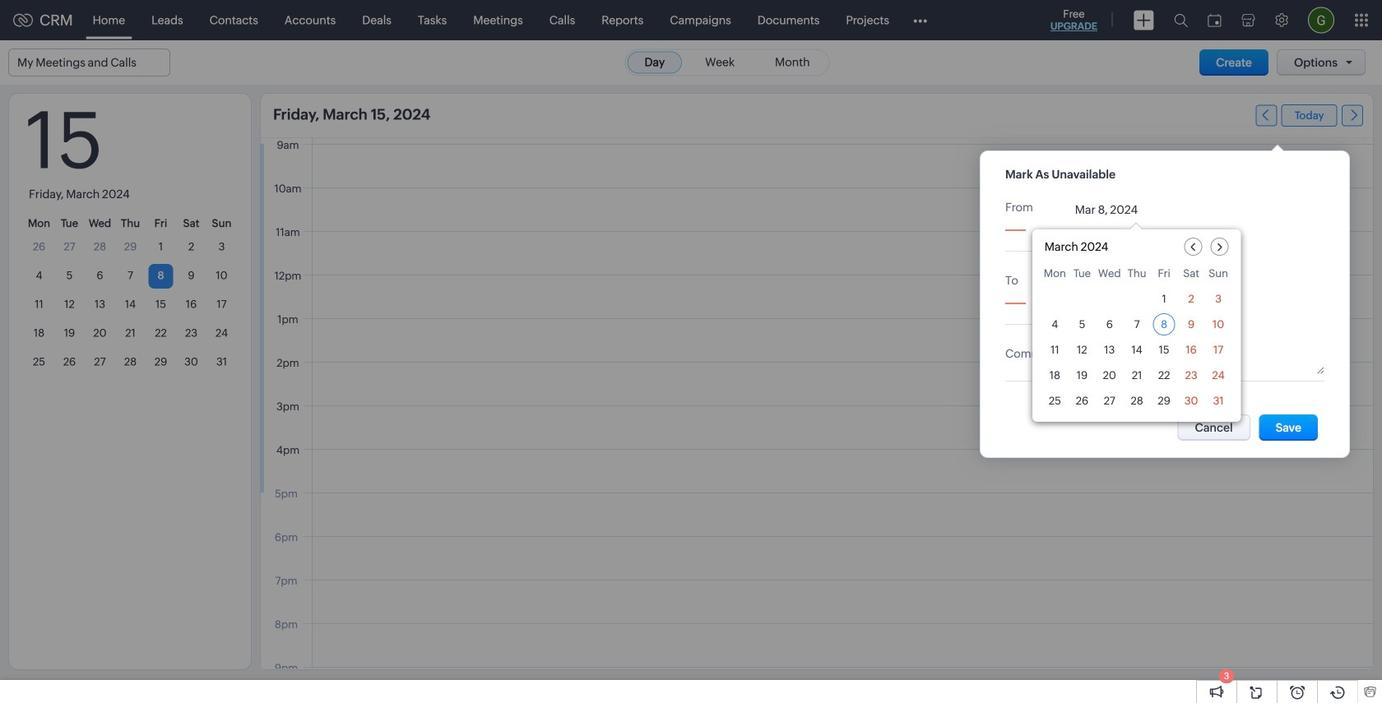 Task type: describe. For each thing, give the bounding box(es) containing it.
thursday column header
[[1126, 267, 1148, 285]]

1 cell from the left
[[1071, 288, 1093, 310]]

1 row from the top
[[1044, 267, 1230, 285]]

tuesday column header
[[1071, 267, 1093, 285]]

2 row from the top
[[1044, 288, 1230, 310]]

2 cell from the left
[[1126, 288, 1148, 310]]

search element
[[1164, 0, 1198, 40]]

saturday column header
[[1180, 267, 1202, 285]]

friday column header
[[1153, 267, 1175, 285]]

create menu image
[[1134, 10, 1154, 30]]

profile element
[[1298, 0, 1344, 40]]



Task type: locate. For each thing, give the bounding box(es) containing it.
cell
[[1071, 288, 1093, 310], [1126, 288, 1148, 310]]

sunday column header
[[1207, 267, 1230, 285]]

cell down thursday column header
[[1126, 288, 1148, 310]]

0 vertical spatial mmm d, yyyy text field
[[1075, 197, 1190, 222]]

search image
[[1174, 13, 1188, 27]]

None text field
[[1075, 222, 1149, 247]]

wednesday column header
[[1098, 267, 1121, 285]]

profile image
[[1308, 7, 1334, 33]]

row
[[1044, 267, 1230, 285], [1044, 288, 1230, 310], [1044, 313, 1230, 336], [1044, 339, 1230, 361], [1044, 364, 1230, 387], [1044, 390, 1230, 412]]

5 row from the top
[[1044, 364, 1230, 387]]

create menu element
[[1124, 0, 1164, 40]]

3 row from the top
[[1044, 313, 1230, 336]]

6 row from the top
[[1044, 390, 1230, 412]]

grid
[[1032, 264, 1241, 422]]

monday column header
[[1044, 267, 1066, 285]]

1 vertical spatial mmm d, yyyy text field
[[1071, 271, 1186, 295]]

1 horizontal spatial cell
[[1126, 288, 1148, 310]]

cell down tuesday column header
[[1071, 288, 1093, 310]]

MMM d, yyyy text field
[[1075, 197, 1190, 222], [1071, 271, 1186, 295]]

0 horizontal spatial cell
[[1071, 288, 1093, 310]]

logo image
[[13, 14, 33, 27]]

4 row from the top
[[1044, 339, 1230, 361]]

None text field
[[1071, 295, 1145, 320], [1133, 344, 1324, 374], [1071, 295, 1145, 320], [1133, 344, 1324, 374]]



Task type: vqa. For each thing, say whether or not it's contained in the screenshot.
"Tuesday" column header
yes



